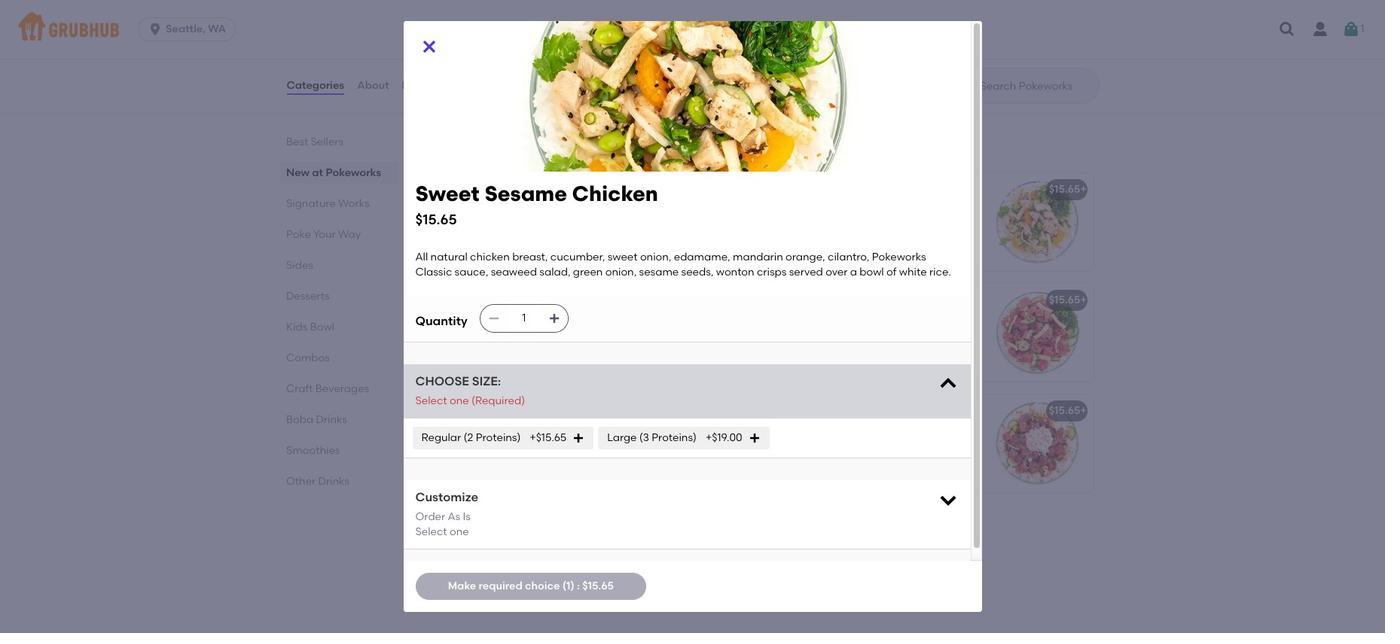 Task type: locate. For each thing, give the bounding box(es) containing it.
onion,
[[640, 251, 672, 264], [606, 266, 637, 279], [578, 315, 609, 328], [520, 346, 551, 359], [440, 442, 471, 454], [440, 472, 471, 485], [440, 552, 471, 565], [440, 583, 471, 596]]

edamame, up wonton
[[674, 251, 731, 264]]

0 horizontal spatial onion
[[440, 361, 468, 374]]

bowl inside atlantic salmon, cucumber, sweet onion, pineapple, cilantro, ponzu fresh flavor, seaweed salad, green onion, sesame seeds, onion crisps served over a bowl of white rice.
[[510, 487, 535, 500]]

sweet down organic
[[440, 568, 471, 580]]

svg image up aioli
[[548, 313, 560, 325]]

luxe lobster bowl button
[[431, 174, 756, 272]]

1 vertical spatial crisps
[[582, 472, 611, 485]]

seaweed down pineapple,
[[503, 457, 549, 470]]

1 vertical spatial with
[[869, 86, 890, 98]]

+ for luxe lobster bowl
[[743, 18, 750, 31]]

seaweed inside all natural chicken breast, cucumber, sweet onion, edamame, mandarin orange, cilantro, pokeworks classic sauce, seaweed salad, green onion, sesame seeds, wonton crisps served over a bowl of white rice.
[[491, 266, 537, 279]]

2 vertical spatial seeds,
[[516, 472, 548, 485]]

chicken inside savory chicken breast combined with delicate ramen noodles and our savory miso broth. this warm noodle soup is garnished with green onions.
[[815, 40, 854, 52]]

way
[[338, 228, 361, 241]]

1 horizontal spatial works
[[509, 138, 558, 157]]

0 vertical spatial works
[[509, 138, 558, 157]]

proteins) down yuzu ponzu salmon in the bottom of the page
[[476, 432, 521, 445]]

onion down +$15.65
[[551, 472, 579, 485]]

2 vertical spatial seaweed
[[474, 583, 520, 596]]

flavor, inside atlantic salmon, cucumber, sweet onion, pineapple, cilantro, ponzu fresh flavor, seaweed salad, green onion, sesame seeds, onion crisps served over a bowl of white rice.
[[470, 457, 500, 470]]

over inside all natural chicken breast, cucumber, sweet onion, edamame, mandarin orange, cilantro, pokeworks classic sauce, seaweed salad, green onion, sesame seeds, wonton crisps served over a bowl of white rice.
[[826, 266, 848, 279]]

svg image right +$15.65
[[573, 433, 585, 445]]

sesame
[[639, 266, 679, 279], [553, 346, 593, 359], [474, 472, 513, 485], [556, 583, 596, 596]]

2 horizontal spatial flavor,
[[569, 331, 600, 344]]

0 horizontal spatial works
[[338, 197, 369, 210]]

2 proteins) from the left
[[652, 432, 697, 445]]

salad, down breast,
[[540, 266, 571, 279]]

yuzu ponzu salmon image
[[643, 395, 756, 493]]

1 vertical spatial one
[[450, 526, 469, 539]]

signature down at
[[286, 197, 336, 210]]

select down order
[[416, 526, 447, 539]]

crisps down mandarin
[[757, 266, 787, 279]]

search icon image
[[957, 77, 975, 95]]

tuna,
[[459, 315, 485, 328]]

signature works up your
[[286, 197, 369, 210]]

over down required
[[476, 598, 498, 611]]

flavor, right aioli
[[569, 331, 600, 344]]

0 horizontal spatial cilantro,
[[531, 442, 572, 454]]

0 vertical spatial luxe
[[440, 18, 464, 31]]

2 luxe lobster bowl image from the top
[[643, 174, 756, 272]]

1 horizontal spatial seeds,
[[596, 346, 628, 359]]

cucumber,
[[551, 251, 605, 264], [488, 315, 543, 328], [525, 426, 580, 439], [532, 537, 587, 550]]

1 horizontal spatial edamame,
[[551, 552, 608, 565]]

shredded inside ahi tuna, cucumber, sweet onion, edamame, sriracha aioli flavor, masago, green onion, sesame seeds, onion crisps, shredded nori served over a bowl of white rice.
[[506, 361, 554, 374]]

crisps down 'large'
[[582, 472, 611, 485]]

sesame down pineapple,
[[474, 472, 513, 485]]

cucumber, up sriracha
[[488, 315, 543, 328]]

chicken up 'sauce,'
[[470, 251, 510, 264]]

0 vertical spatial shredded
[[506, 361, 554, 374]]

0 vertical spatial signature
[[428, 138, 505, 157]]

with down this
[[869, 86, 890, 98]]

1 vertical spatial ponzu
[[575, 442, 606, 454]]

kale,
[[525, 552, 549, 565]]

0 horizontal spatial flavor,
[[470, 457, 500, 470]]

best sellers
[[286, 136, 343, 148]]

1 vertical spatial shredded
[[474, 552, 522, 565]]

1 vertical spatial cilantro,
[[531, 442, 572, 454]]

0 horizontal spatial edamame,
[[440, 331, 496, 344]]

salad, inside organic firm tofu, cucumber, sweet onion, shredded kale, edamame, sweet shoyu flavor, avocado, green onion, seaweed salad, sesame seeds served over a bowl of white rice.
[[522, 583, 553, 596]]

craft beverages
[[286, 383, 369, 396]]

served
[[790, 266, 824, 279], [579, 361, 613, 374], [440, 487, 474, 500], [440, 598, 474, 611]]

svg image right 'tuna,'
[[488, 313, 500, 325]]

cilantro, down the salmon
[[531, 442, 572, 454]]

0 horizontal spatial ponzu
[[466, 405, 498, 418]]

0 vertical spatial seeds,
[[682, 266, 714, 279]]

1 horizontal spatial chicken
[[815, 40, 854, 52]]

green inside atlantic salmon, cucumber, sweet onion, pineapple, cilantro, ponzu fresh flavor, seaweed salad, green onion, sesame seeds, onion crisps served over a bowl of white rice.
[[585, 457, 615, 470]]

with
[[777, 55, 799, 68], [869, 86, 890, 98]]

1 horizontal spatial pokeworks
[[872, 251, 927, 264]]

svg image
[[148, 22, 163, 37], [488, 313, 500, 325], [548, 313, 560, 325], [573, 433, 585, 445]]

0 horizontal spatial crisps
[[582, 472, 611, 485]]

ahi for umami ahi
[[817, 405, 835, 418]]

miso
[[813, 70, 837, 83]]

with up savory
[[777, 55, 799, 68]]

luxe lobster bowl image for chicken noodle soup image
[[643, 9, 756, 107]]

sesame up nori
[[553, 346, 593, 359]]

large (3 proteins)
[[607, 432, 697, 445]]

served inside atlantic salmon, cucumber, sweet onion, pineapple, cilantro, ponzu fresh flavor, seaweed salad, green onion, sesame seeds, onion crisps served over a bowl of white rice.
[[440, 487, 474, 500]]

1 vertical spatial sweet
[[440, 516, 471, 528]]

1 horizontal spatial flavor,
[[507, 568, 538, 580]]

over up hawaiian ahi at the top right
[[826, 266, 848, 279]]

avocado,
[[541, 568, 589, 580]]

seaweed down breast,
[[491, 266, 537, 279]]

of inside organic firm tofu, cucumber, sweet onion, shredded kale, edamame, sweet shoyu flavor, avocado, green onion, seaweed salad, sesame seeds served over a bowl of white rice.
[[537, 598, 547, 611]]

onions.
[[925, 86, 961, 98]]

0 vertical spatial seaweed
[[491, 266, 537, 279]]

crisps inside atlantic salmon, cucumber, sweet onion, pineapple, cilantro, ponzu fresh flavor, seaweed salad, green onion, sesame seeds, onion crisps served over a bowl of white rice.
[[582, 472, 611, 485]]

0 vertical spatial edamame,
[[674, 251, 731, 264]]

sesame inside all natural chicken breast, cucumber, sweet onion, edamame, mandarin orange, cilantro, pokeworks classic sauce, seaweed salad, green onion, sesame seeds, wonton crisps served over a bowl of white rice.
[[639, 266, 679, 279]]

cucumber, inside atlantic salmon, cucumber, sweet onion, pineapple, cilantro, ponzu fresh flavor, seaweed salad, green onion, sesame seeds, onion crisps served over a bowl of white rice.
[[525, 426, 580, 439]]

0 vertical spatial select
[[416, 395, 447, 408]]

2 shoyu from the top
[[474, 568, 505, 580]]

luxe up reviews
[[440, 18, 464, 31]]

1 proteins) from the left
[[476, 432, 521, 445]]

0 vertical spatial sweet
[[416, 181, 480, 206]]

seeds, inside atlantic salmon, cucumber, sweet onion, pineapple, cilantro, ponzu fresh flavor, seaweed salad, green onion, sesame seeds, onion crisps served over a bowl of white rice.
[[516, 472, 548, 485]]

1 horizontal spatial cilantro,
[[828, 251, 870, 264]]

regular
[[422, 432, 461, 445]]

of inside ahi tuna, cucumber, sweet onion, edamame, sriracha aioli flavor, masago, green onion, sesame seeds, onion crisps, shredded nori served over a bowl of white rice.
[[501, 377, 511, 389]]

luxe lobster bowl for sweet sesame chicken image
[[440, 183, 533, 196]]

spicy
[[440, 294, 468, 307]]

ponzu left 'large'
[[575, 442, 606, 454]]

(1)
[[563, 580, 575, 593]]

shoyu down "firm"
[[474, 568, 505, 580]]

svg image
[[1279, 20, 1297, 38], [1343, 20, 1361, 38], [420, 38, 438, 56], [938, 374, 959, 395], [749, 433, 761, 445], [938, 490, 959, 511]]

served up as
[[440, 487, 474, 500]]

ponzu up regular (2 proteins)
[[466, 405, 498, 418]]

0 vertical spatial luxe lobster bowl image
[[643, 9, 756, 107]]

over up yuzu on the bottom of page
[[440, 377, 462, 389]]

flavor, inside ahi tuna, cucumber, sweet onion, edamame, sriracha aioli flavor, masago, green onion, sesame seeds, onion crisps, shredded nori served over a bowl of white rice.
[[569, 331, 600, 344]]

nori
[[557, 361, 576, 374]]

main navigation navigation
[[0, 0, 1386, 59]]

+
[[743, 18, 750, 31], [1081, 183, 1087, 196], [743, 294, 750, 307], [1081, 294, 1087, 307], [743, 405, 750, 418], [1081, 405, 1087, 418]]

signature down reviews button
[[428, 138, 505, 157]]

1 vertical spatial pokeworks
[[872, 251, 927, 264]]

0 vertical spatial ponzu
[[466, 405, 498, 418]]

select down choose
[[416, 395, 447, 408]]

served right nori
[[579, 361, 613, 374]]

2 luxe from the top
[[440, 183, 464, 196]]

noodle
[[822, 18, 860, 31]]

mandarin
[[733, 251, 784, 264]]

onion down "masago,"
[[440, 361, 468, 374]]

savory chicken breast combined with delicate ramen noodles and our savory miso broth. this warm noodle soup is garnished with green onions.
[[777, 40, 964, 98]]

crisps inside all natural chicken breast, cucumber, sweet onion, edamame, mandarin orange, cilantro, pokeworks classic sauce, seaweed salad, green onion, sesame seeds, wonton crisps served over a bowl of white rice.
[[757, 266, 787, 279]]

sweet up organic
[[440, 516, 471, 528]]

flavor, down pineapple,
[[470, 457, 500, 470]]

salad, down kale,
[[522, 583, 553, 596]]

$15.65 for yuzu ponzu salmon image
[[712, 405, 743, 418]]

1 horizontal spatial proteins)
[[652, 432, 697, 445]]

wa
[[208, 23, 226, 35]]

order
[[416, 511, 446, 524]]

one down choose
[[450, 395, 469, 408]]

1 luxe from the top
[[440, 18, 464, 31]]

2 one from the top
[[450, 526, 469, 539]]

1 horizontal spatial signature
[[428, 138, 505, 157]]

ahi right umami
[[817, 405, 835, 418]]

sweet inside the sweet sesame chicken $15.65
[[416, 181, 480, 206]]

ahi right hawaiian
[[830, 294, 847, 307]]

categories
[[287, 79, 345, 92]]

0 horizontal spatial chicken
[[572, 181, 659, 206]]

1 lobster from the top
[[466, 18, 505, 31]]

shoyu up "firm"
[[474, 516, 505, 528]]

flavor, inside organic firm tofu, cucumber, sweet onion, shredded kale, edamame, sweet shoyu flavor, avocado, green onion, seaweed salad, sesame seeds served over a bowl of white rice.
[[507, 568, 538, 580]]

chicken
[[815, 40, 854, 52], [470, 251, 510, 264]]

as
[[448, 511, 461, 524]]

yuzu ponzu salmon
[[440, 405, 539, 418]]

combined
[[892, 40, 944, 52]]

about
[[357, 79, 389, 92]]

2 horizontal spatial seeds,
[[682, 266, 714, 279]]

0 vertical spatial salad,
[[540, 266, 571, 279]]

1 vertical spatial luxe
[[440, 183, 464, 196]]

one down as
[[450, 526, 469, 539]]

shoyu
[[474, 516, 505, 528], [474, 568, 505, 580]]

1 vertical spatial seaweed
[[503, 457, 549, 470]]

+$19.00
[[706, 432, 743, 445]]

sweet up natural
[[416, 181, 480, 206]]

flavor, down kale,
[[507, 568, 538, 580]]

ponzu inside atlantic salmon, cucumber, sweet onion, pineapple, cilantro, ponzu fresh flavor, seaweed salad, green onion, sesame seeds, onion crisps served over a bowl of white rice.
[[575, 442, 606, 454]]

1 vertical spatial shoyu
[[474, 568, 505, 580]]

2 luxe lobster bowl from the top
[[440, 183, 533, 196]]

works up sesame
[[509, 138, 558, 157]]

organic
[[440, 537, 482, 550]]

1 luxe lobster bowl image from the top
[[643, 9, 756, 107]]

proteins) for large (3 proteins)
[[652, 432, 697, 445]]

a inside atlantic salmon, cucumber, sweet onion, pineapple, cilantro, ponzu fresh flavor, seaweed salad, green onion, sesame seeds, onion crisps served over a bowl of white rice.
[[501, 487, 508, 500]]

served down make
[[440, 598, 474, 611]]

over up 'sweet shoyu tofu (v)'
[[476, 487, 498, 500]]

cilantro,
[[828, 251, 870, 264], [531, 442, 572, 454]]

1 vertical spatial chicken
[[470, 251, 510, 264]]

rice. inside all natural chicken breast, cucumber, sweet onion, edamame, mandarin orange, cilantro, pokeworks classic sauce, seaweed salad, green onion, sesame seeds, wonton crisps served over a bowl of white rice.
[[930, 266, 952, 279]]

ahi down spicy
[[440, 315, 456, 328]]

ahi up 'tuna,'
[[471, 294, 488, 307]]

works up way
[[338, 197, 369, 210]]

sesame inside ahi tuna, cucumber, sweet onion, edamame, sriracha aioli flavor, masago, green onion, sesame seeds, onion crisps, shredded nori served over a bowl of white rice.
[[553, 346, 593, 359]]

0 vertical spatial flavor,
[[569, 331, 600, 344]]

white inside atlantic salmon, cucumber, sweet onion, pineapple, cilantro, ponzu fresh flavor, seaweed salad, green onion, sesame seeds, onion crisps served over a bowl of white rice.
[[550, 487, 578, 500]]

0 vertical spatial pokeworks
[[325, 167, 381, 179]]

salad, down +$15.65
[[552, 457, 583, 470]]

2 vertical spatial edamame,
[[551, 552, 608, 565]]

1 luxe lobster bowl from the top
[[440, 18, 533, 31]]

crisps,
[[471, 361, 503, 374]]

svg image left seattle,
[[148, 22, 163, 37]]

sesame
[[485, 181, 567, 206]]

salad,
[[540, 266, 571, 279], [552, 457, 583, 470], [522, 583, 553, 596]]

seaweed
[[491, 266, 537, 279], [503, 457, 549, 470], [474, 583, 520, 596]]

served down orange,
[[790, 266, 824, 279]]

cilantro, right orange,
[[828, 251, 870, 264]]

1 vertical spatial works
[[338, 197, 369, 210]]

savory
[[777, 70, 811, 83]]

0 vertical spatial luxe lobster bowl
[[440, 18, 533, 31]]

$15.65 for hawaiian ahi image
[[1050, 294, 1081, 307]]

1 vertical spatial luxe lobster bowl image
[[643, 174, 756, 272]]

chicken
[[777, 18, 820, 31], [572, 181, 659, 206]]

customize order as is select one
[[416, 491, 479, 539]]

luxe lobster bowl inside button
[[440, 183, 533, 196]]

1 horizontal spatial crisps
[[757, 266, 787, 279]]

0 horizontal spatial chicken
[[470, 251, 510, 264]]

cucumber, inside ahi tuna, cucumber, sweet onion, edamame, sriracha aioli flavor, masago, green onion, sesame seeds, onion crisps, shredded nori served over a bowl of white rice.
[[488, 315, 543, 328]]

sesame inside organic firm tofu, cucumber, sweet onion, shredded kale, edamame, sweet shoyu flavor, avocado, green onion, seaweed salad, sesame seeds served over a bowl of white rice.
[[556, 583, 596, 596]]

sesame up spicy ahi image
[[639, 266, 679, 279]]

of inside atlantic salmon, cucumber, sweet onion, pineapple, cilantro, ponzu fresh flavor, seaweed salad, green onion, sesame seeds, onion crisps served over a bowl of white rice.
[[537, 487, 547, 500]]

1 horizontal spatial onion
[[551, 472, 579, 485]]

2 select from the top
[[416, 526, 447, 539]]

2 horizontal spatial edamame,
[[674, 251, 731, 264]]

served inside all natural chicken breast, cucumber, sweet onion, edamame, mandarin orange, cilantro, pokeworks classic sauce, seaweed salad, green onion, sesame seeds, wonton crisps served over a bowl of white rice.
[[790, 266, 824, 279]]

edamame, up "avocado,"
[[551, 552, 608, 565]]

0 horizontal spatial proteins)
[[476, 432, 521, 445]]

choose
[[416, 375, 469, 389]]

served inside organic firm tofu, cucumber, sweet onion, shredded kale, edamame, sweet shoyu flavor, avocado, green onion, seaweed salad, sesame seeds served over a bowl of white rice.
[[440, 598, 474, 611]]

sweet for shoyu
[[440, 516, 471, 528]]

bowl
[[508, 18, 533, 31], [508, 183, 533, 196], [310, 321, 334, 334]]

ahi for spicy ahi
[[471, 294, 488, 307]]

sesame down "avocado,"
[[556, 583, 596, 596]]

luxe lobster bowl image
[[643, 9, 756, 107], [643, 174, 756, 272]]

pokeworks inside all natural chicken breast, cucumber, sweet onion, edamame, mandarin orange, cilantro, pokeworks classic sauce, seaweed salad, green onion, sesame seeds, wonton crisps served over a bowl of white rice.
[[872, 251, 927, 264]]

hawaiian
[[777, 294, 827, 307]]

2 vertical spatial flavor,
[[507, 568, 538, 580]]

1 vertical spatial luxe lobster bowl
[[440, 183, 533, 196]]

0 horizontal spatial with
[[777, 55, 799, 68]]

1 vertical spatial bowl
[[508, 183, 533, 196]]

1 vertical spatial seeds,
[[596, 346, 628, 359]]

1 vertical spatial edamame,
[[440, 331, 496, 344]]

2 vertical spatial salad,
[[522, 583, 553, 596]]

0 vertical spatial bowl
[[508, 18, 533, 31]]

shredded down sriracha
[[506, 361, 554, 374]]

over
[[826, 266, 848, 279], [440, 377, 462, 389], [476, 487, 498, 500], [476, 598, 498, 611]]

1 one from the top
[[450, 395, 469, 408]]

2 lobster from the top
[[466, 183, 505, 196]]

1 vertical spatial salad,
[[552, 457, 583, 470]]

luxe lobster bowl
[[440, 18, 533, 31], [440, 183, 533, 196]]

broth.
[[840, 70, 870, 83]]

white inside ahi tuna, cucumber, sweet onion, edamame, sriracha aioli flavor, masago, green onion, sesame seeds, onion crisps, shredded nori served over a bowl of white rice.
[[513, 377, 541, 389]]

signature works up sesame
[[428, 138, 558, 157]]

luxe inside button
[[440, 183, 464, 196]]

bowl inside button
[[508, 183, 533, 196]]

crisps
[[757, 266, 787, 279], [582, 472, 611, 485]]

bowl
[[860, 266, 884, 279], [474, 377, 498, 389], [510, 487, 535, 500], [510, 598, 535, 611]]

one inside the customize order as is select one
[[450, 526, 469, 539]]

our
[[948, 55, 964, 68]]

ponzu
[[466, 405, 498, 418], [575, 442, 606, 454]]

0 vertical spatial chicken
[[777, 18, 820, 31]]

0 vertical spatial shoyu
[[474, 516, 505, 528]]

lobster inside button
[[466, 183, 505, 196]]

svg image inside seattle, wa "button"
[[148, 22, 163, 37]]

1 vertical spatial onion
[[551, 472, 579, 485]]

1 horizontal spatial chicken
[[777, 18, 820, 31]]

$15.65 for spicy ahi image
[[712, 294, 743, 307]]

luxe
[[440, 18, 464, 31], [440, 183, 464, 196]]

0 horizontal spatial signature works
[[286, 197, 369, 210]]

0 vertical spatial cilantro,
[[828, 251, 870, 264]]

this
[[873, 70, 893, 83]]

cucumber, up kale,
[[532, 537, 587, 550]]

1 select from the top
[[416, 395, 447, 408]]

0 vertical spatial lobster
[[466, 18, 505, 31]]

1 vertical spatial chicken
[[572, 181, 659, 206]]

sides
[[286, 259, 313, 272]]

sweet inside all natural chicken breast, cucumber, sweet onion, edamame, mandarin orange, cilantro, pokeworks classic sauce, seaweed salad, green onion, sesame seeds, wonton crisps served over a bowl of white rice.
[[608, 251, 638, 264]]

reviews button
[[401, 59, 445, 113]]

$15.65 + for umami ahi
[[1050, 405, 1087, 418]]

select inside choose size: select one (required)
[[416, 395, 447, 408]]

proteins) right (3
[[652, 432, 697, 445]]

noodle
[[927, 70, 963, 83]]

chicken up delicate
[[815, 40, 854, 52]]

0 vertical spatial drinks
[[316, 414, 347, 427]]

drinks right other
[[318, 476, 349, 488]]

edamame, down 'tuna,'
[[440, 331, 496, 344]]

2 vertical spatial sweet
[[440, 568, 471, 580]]

drinks down the 'craft beverages'
[[316, 414, 347, 427]]

0 vertical spatial chicken
[[815, 40, 854, 52]]

green inside all natural chicken breast, cucumber, sweet onion, edamame, mandarin orange, cilantro, pokeworks classic sauce, seaweed salad, green onion, sesame seeds, wonton crisps served over a bowl of white rice.
[[573, 266, 603, 279]]

$15.65 + for luxe lobster bowl
[[712, 18, 750, 31]]

1 horizontal spatial with
[[869, 86, 890, 98]]

0 vertical spatial onion
[[440, 361, 468, 374]]

svg image inside 1 button
[[1343, 20, 1361, 38]]

0 vertical spatial with
[[777, 55, 799, 68]]

white
[[900, 266, 927, 279], [513, 377, 541, 389], [550, 487, 578, 500], [550, 598, 578, 611]]

rice. inside ahi tuna, cucumber, sweet onion, edamame, sriracha aioli flavor, masago, green onion, sesame seeds, onion crisps, shredded nori served over a bowl of white rice.
[[544, 377, 565, 389]]

1 horizontal spatial signature works
[[428, 138, 558, 157]]

drinks
[[316, 414, 347, 427], [318, 476, 349, 488]]

1 vertical spatial select
[[416, 526, 447, 539]]

shredded down "firm"
[[474, 552, 522, 565]]

0 horizontal spatial seeds,
[[516, 472, 548, 485]]

bowl for luxe lobster bowl 'image' related to sweet sesame chicken image
[[508, 183, 533, 196]]

1 vertical spatial drinks
[[318, 476, 349, 488]]

luxe up natural
[[440, 183, 464, 196]]

served inside ahi tuna, cucumber, sweet onion, edamame, sriracha aioli flavor, masago, green onion, sesame seeds, onion crisps, shredded nori served over a bowl of white rice.
[[579, 361, 613, 374]]

1 vertical spatial flavor,
[[470, 457, 500, 470]]

0 horizontal spatial signature
[[286, 197, 336, 210]]

signature works
[[428, 138, 558, 157], [286, 197, 369, 210]]

other
[[286, 476, 316, 488]]

of inside all natural chicken breast, cucumber, sweet onion, edamame, mandarin orange, cilantro, pokeworks classic sauce, seaweed salad, green onion, sesame seeds, wonton crisps served over a bowl of white rice.
[[887, 266, 897, 279]]

cucumber, right breast,
[[551, 251, 605, 264]]

cucumber, down the salmon
[[525, 426, 580, 439]]

$15.65 for sweet sesame chicken image
[[1050, 183, 1081, 196]]

0 vertical spatial crisps
[[757, 266, 787, 279]]

1 vertical spatial lobster
[[466, 183, 505, 196]]

sellers
[[310, 136, 343, 148]]

edamame,
[[674, 251, 731, 264], [440, 331, 496, 344], [551, 552, 608, 565]]

0 vertical spatial one
[[450, 395, 469, 408]]

1 vertical spatial signature
[[286, 197, 336, 210]]

seaweed down "firm"
[[474, 583, 520, 596]]

1 horizontal spatial ponzu
[[575, 442, 606, 454]]



Task type: vqa. For each thing, say whether or not it's contained in the screenshot.
Juice Mixology tab
no



Task type: describe. For each thing, give the bounding box(es) containing it.
boba
[[286, 414, 313, 427]]

drinks for boba drinks
[[316, 414, 347, 427]]

umami
[[777, 405, 815, 418]]

+$15.65
[[530, 432, 567, 445]]

make
[[448, 580, 476, 593]]

bowl for luxe lobster bowl 'image' for chicken noodle soup image
[[508, 18, 533, 31]]

$15.65 for umami ahi image
[[1050, 405, 1081, 418]]

salad, inside all natural chicken breast, cucumber, sweet onion, edamame, mandarin orange, cilantro, pokeworks classic sauce, seaweed salad, green onion, sesame seeds, wonton crisps served over a bowl of white rice.
[[540, 266, 571, 279]]

size:
[[472, 375, 501, 389]]

sweet for sesame
[[416, 181, 480, 206]]

edamame, inside ahi tuna, cucumber, sweet onion, edamame, sriracha aioli flavor, masago, green onion, sesame seeds, onion crisps, shredded nori served over a bowl of white rice.
[[440, 331, 496, 344]]

2 vertical spatial bowl
[[310, 321, 334, 334]]

onion inside atlantic salmon, cucumber, sweet onion, pineapple, cilantro, ponzu fresh flavor, seaweed salad, green onion, sesame seeds, onion crisps served over a bowl of white rice.
[[551, 472, 579, 485]]

seattle,
[[166, 23, 206, 35]]

chicken inside all natural chicken breast, cucumber, sweet onion, edamame, mandarin orange, cilantro, pokeworks classic sauce, seaweed salad, green onion, sesame seeds, wonton crisps served over a bowl of white rice.
[[470, 251, 510, 264]]

tofu
[[508, 516, 530, 528]]

sweet shoyu tofu (v) image
[[643, 506, 756, 604]]

proteins) for regular (2 proteins)
[[476, 432, 521, 445]]

white inside all natural chicken breast, cucumber, sweet onion, edamame, mandarin orange, cilantro, pokeworks classic sauce, seaweed salad, green onion, sesame seeds, wonton crisps served over a bowl of white rice.
[[900, 266, 927, 279]]

sweet inside atlantic salmon, cucumber, sweet onion, pineapple, cilantro, ponzu fresh flavor, seaweed salad, green onion, sesame seeds, onion crisps served over a bowl of white rice.
[[582, 426, 612, 439]]

hawaiian ahi image
[[981, 284, 1094, 382]]

chicken noodle soup
[[777, 18, 889, 31]]

spicy ahi
[[440, 294, 488, 307]]

beverages
[[315, 383, 369, 396]]

+ for umami ahi
[[1081, 405, 1087, 418]]

desserts
[[286, 290, 329, 303]]

a inside organic firm tofu, cucumber, sweet onion, shredded kale, edamame, sweet shoyu flavor, avocado, green onion, seaweed salad, sesame seeds served over a bowl of white rice.
[[501, 598, 508, 611]]

$15.65 for luxe lobster bowl 'image' for chicken noodle soup image
[[712, 18, 743, 31]]

breast,
[[513, 251, 548, 264]]

cucumber, inside all natural chicken breast, cucumber, sweet onion, edamame, mandarin orange, cilantro, pokeworks classic sauce, seaweed salad, green onion, sesame seeds, wonton crisps served over a bowl of white rice.
[[551, 251, 605, 264]]

warm
[[896, 70, 925, 83]]

seeds
[[598, 583, 628, 596]]

spicy ahi image
[[643, 284, 756, 382]]

chicken noodle soup image
[[981, 9, 1094, 107]]

garnished
[[815, 86, 866, 98]]

choose size: select one (required)
[[416, 375, 525, 408]]

bowl inside all natural chicken breast, cucumber, sweet onion, edamame, mandarin orange, cilantro, pokeworks classic sauce, seaweed salad, green onion, sesame seeds, wonton crisps served over a bowl of white rice.
[[860, 266, 884, 279]]

regular (2 proteins)
[[422, 432, 521, 445]]

luxe for sweet sesame chicken image
[[440, 183, 464, 196]]

green inside organic firm tofu, cucumber, sweet onion, shredded kale, edamame, sweet shoyu flavor, avocado, green onion, seaweed salad, sesame seeds served over a bowl of white rice.
[[591, 568, 621, 580]]

firm
[[484, 537, 504, 550]]

sweet inside organic firm tofu, cucumber, sweet onion, shredded kale, edamame, sweet shoyu flavor, avocado, green onion, seaweed salad, sesame seeds served over a bowl of white rice.
[[590, 537, 620, 550]]

atlantic salmon, cucumber, sweet onion, pineapple, cilantro, ponzu fresh flavor, seaweed salad, green onion, sesame seeds, onion crisps served over a bowl of white rice.
[[440, 426, 615, 500]]

select inside the customize order as is select one
[[416, 526, 447, 539]]

is
[[463, 511, 471, 524]]

delicate
[[801, 55, 843, 68]]

at
[[312, 167, 323, 179]]

bowl inside ahi tuna, cucumber, sweet onion, edamame, sriracha aioli flavor, masago, green onion, sesame seeds, onion crisps, shredded nori served over a bowl of white rice.
[[474, 377, 498, 389]]

pineapple,
[[474, 442, 528, 454]]

choice
[[525, 580, 560, 593]]

onion inside ahi tuna, cucumber, sweet onion, edamame, sriracha aioli flavor, masago, green onion, sesame seeds, onion crisps, shredded nori served over a bowl of white rice.
[[440, 361, 468, 374]]

rice. inside atlantic salmon, cucumber, sweet onion, pineapple, cilantro, ponzu fresh flavor, seaweed salad, green onion, sesame seeds, onion crisps served over a bowl of white rice.
[[580, 487, 602, 500]]

classic
[[416, 266, 452, 279]]

sweet inside ahi tuna, cucumber, sweet onion, edamame, sriracha aioli flavor, masago, green onion, sesame seeds, onion crisps, shredded nori served over a bowl of white rice.
[[545, 315, 575, 328]]

seeds, inside all natural chicken breast, cucumber, sweet onion, edamame, mandarin orange, cilantro, pokeworks classic sauce, seaweed salad, green onion, sesame seeds, wonton crisps served over a bowl of white rice.
[[682, 266, 714, 279]]

$15.65 + for spicy ahi
[[712, 294, 750, 307]]

quantity
[[416, 314, 468, 329]]

sriracha
[[499, 331, 542, 344]]

cilantro, inside all natural chicken breast, cucumber, sweet onion, edamame, mandarin orange, cilantro, pokeworks classic sauce, seaweed salad, green onion, sesame seeds, wonton crisps served over a bowl of white rice.
[[828, 251, 870, 264]]

atlantic
[[440, 426, 480, 439]]

about button
[[357, 59, 390, 113]]

seaweed inside atlantic salmon, cucumber, sweet onion, pineapple, cilantro, ponzu fresh flavor, seaweed salad, green onion, sesame seeds, onion crisps served over a bowl of white rice.
[[503, 457, 549, 470]]

cucumber, inside organic firm tofu, cucumber, sweet onion, shredded kale, edamame, sweet shoyu flavor, avocado, green onion, seaweed salad, sesame seeds served over a bowl of white rice.
[[532, 537, 587, 550]]

large
[[607, 432, 637, 445]]

poke
[[286, 228, 311, 241]]

Search Pokeworks search field
[[979, 79, 1095, 93]]

organic firm tofu, cucumber, sweet onion, shredded kale, edamame, sweet shoyu flavor, avocado, green onion, seaweed salad, sesame seeds served over a bowl of white rice.
[[440, 537, 628, 611]]

chicken inside the sweet sesame chicken $15.65
[[572, 181, 659, 206]]

salad, inside atlantic salmon, cucumber, sweet onion, pineapple, cilantro, ponzu fresh flavor, seaweed salad, green onion, sesame seeds, onion crisps served over a bowl of white rice.
[[552, 457, 583, 470]]

hawaiian ahi
[[777, 294, 847, 307]]

Input item quantity number field
[[508, 306, 541, 333]]

$15.65 inside the sweet sesame chicken $15.65
[[416, 211, 457, 228]]

your
[[313, 228, 335, 241]]

shoyu inside organic firm tofu, cucumber, sweet onion, shredded kale, edamame, sweet shoyu flavor, avocado, green onion, seaweed salad, sesame seeds served over a bowl of white rice.
[[474, 568, 505, 580]]

0 vertical spatial signature works
[[428, 138, 558, 157]]

1
[[1361, 22, 1365, 35]]

aioli
[[544, 331, 566, 344]]

green inside ahi tuna, cucumber, sweet onion, edamame, sriracha aioli flavor, masago, green onion, sesame seeds, onion crisps, shredded nori served over a bowl of white rice.
[[487, 346, 517, 359]]

yuzu
[[440, 405, 464, 418]]

+ for yuzu ponzu salmon
[[743, 405, 750, 418]]

1 shoyu from the top
[[474, 516, 505, 528]]

seeds, inside ahi tuna, cucumber, sweet onion, edamame, sriracha aioli flavor, masago, green onion, sesame seeds, onion crisps, shredded nori served over a bowl of white rice.
[[596, 346, 628, 359]]

over inside ahi tuna, cucumber, sweet onion, edamame, sriracha aioli flavor, masago, green onion, sesame seeds, onion crisps, shredded nori served over a bowl of white rice.
[[440, 377, 462, 389]]

drinks for other drinks
[[318, 476, 349, 488]]

best
[[286, 136, 308, 148]]

orange,
[[786, 251, 826, 264]]

ramen
[[846, 55, 879, 68]]

bowl inside organic firm tofu, cucumber, sweet onion, shredded kale, edamame, sweet shoyu flavor, avocado, green onion, seaweed salad, sesame seeds served over a bowl of white rice.
[[510, 598, 535, 611]]

ahi inside ahi tuna, cucumber, sweet onion, edamame, sriracha aioli flavor, masago, green onion, sesame seeds, onion crisps, shredded nori served over a bowl of white rice.
[[440, 315, 456, 328]]

salmon
[[500, 405, 539, 418]]

luxe for chicken noodle soup image
[[440, 18, 464, 31]]

$15.65 + for yuzu ponzu salmon
[[712, 405, 750, 418]]

poke your way
[[286, 228, 361, 241]]

soup
[[777, 86, 802, 98]]

1 button
[[1343, 16, 1365, 43]]

combos
[[286, 352, 330, 365]]

seaweed inside organic firm tofu, cucumber, sweet onion, shredded kale, edamame, sweet shoyu flavor, avocado, green onion, seaweed salad, sesame seeds served over a bowl of white rice.
[[474, 583, 520, 596]]

salmon,
[[482, 426, 523, 439]]

ahi tuna, cucumber, sweet onion, edamame, sriracha aioli flavor, masago, green onion, sesame seeds, onion crisps, shredded nori served over a bowl of white rice.
[[440, 315, 628, 389]]

new at pokeworks
[[286, 167, 381, 179]]

lobster for sweet sesame chicken image
[[466, 183, 505, 196]]

seattle, wa button
[[138, 17, 242, 41]]

sauce,
[[455, 266, 489, 279]]

one inside choose size: select one (required)
[[450, 395, 469, 408]]

tofu,
[[507, 537, 530, 550]]

sweet sesame chicken image
[[981, 174, 1094, 272]]

masago,
[[440, 346, 485, 359]]

(v)
[[532, 516, 546, 528]]

kids bowl
[[286, 321, 334, 334]]

luxe lobster bowl image for sweet sesame chicken image
[[643, 174, 756, 272]]

sweet shoyu tofu (v)
[[440, 516, 546, 528]]

sweet inside organic firm tofu, cucumber, sweet onion, shredded kale, edamame, sweet shoyu flavor, avocado, green onion, seaweed salad, sesame seeds served over a bowl of white rice.
[[440, 568, 471, 580]]

$15.65 + for hawaiian ahi
[[1050, 294, 1087, 307]]

craft
[[286, 383, 313, 396]]

smoothies
[[286, 445, 340, 457]]

is
[[805, 86, 812, 98]]

luxe lobster bowl for chicken noodle soup image
[[440, 18, 533, 31]]

customize
[[416, 491, 479, 505]]

boba drinks
[[286, 414, 347, 427]]

new
[[286, 167, 309, 179]]

required
[[479, 580, 523, 593]]

shredded inside organic firm tofu, cucumber, sweet onion, shredded kale, edamame, sweet shoyu flavor, avocado, green onion, seaweed salad, sesame seeds served over a bowl of white rice.
[[474, 552, 522, 565]]

over inside organic firm tofu, cucumber, sweet onion, shredded kale, edamame, sweet shoyu flavor, avocado, green onion, seaweed salad, sesame seeds served over a bowl of white rice.
[[476, 598, 498, 611]]

a inside ahi tuna, cucumber, sweet onion, edamame, sriracha aioli flavor, masago, green onion, sesame seeds, onion crisps, shredded nori served over a bowl of white rice.
[[464, 377, 471, 389]]

a inside all natural chicken breast, cucumber, sweet onion, edamame, mandarin orange, cilantro, pokeworks classic sauce, seaweed salad, green onion, sesame seeds, wonton crisps served over a bowl of white rice.
[[851, 266, 858, 279]]

make required choice (1) : $15.65
[[448, 580, 614, 593]]

edamame, inside all natural chicken breast, cucumber, sweet onion, edamame, mandarin orange, cilantro, pokeworks classic sauce, seaweed salad, green onion, sesame seeds, wonton crisps served over a bowl of white rice.
[[674, 251, 731, 264]]

umami ahi
[[777, 405, 835, 418]]

cilantro, inside atlantic salmon, cucumber, sweet onion, pineapple, cilantro, ponzu fresh flavor, seaweed salad, green onion, sesame seeds, onion crisps served over a bowl of white rice.
[[531, 442, 572, 454]]

(2
[[464, 432, 474, 445]]

and
[[925, 55, 945, 68]]

white inside organic firm tofu, cucumber, sweet onion, shredded kale, edamame, sweet shoyu flavor, avocado, green onion, seaweed salad, sesame seeds served over a bowl of white rice.
[[550, 598, 578, 611]]

+ for hawaiian ahi
[[1081, 294, 1087, 307]]

+ for spicy ahi
[[743, 294, 750, 307]]

over inside atlantic salmon, cucumber, sweet onion, pineapple, cilantro, ponzu fresh flavor, seaweed salad, green onion, sesame seeds, onion crisps served over a bowl of white rice.
[[476, 487, 498, 500]]

categories button
[[286, 59, 345, 113]]

umami ahi image
[[981, 395, 1094, 493]]

natural
[[431, 251, 468, 264]]

seattle, wa
[[166, 23, 226, 35]]

lobster for chicken noodle soup image
[[466, 18, 505, 31]]

ahi for hawaiian ahi
[[830, 294, 847, 307]]

fresh
[[440, 457, 467, 470]]

kids
[[286, 321, 307, 334]]

green inside savory chicken breast combined with delicate ramen noodles and our savory miso broth. this warm noodle soup is garnished with green onions.
[[893, 86, 922, 98]]

other drinks
[[286, 476, 349, 488]]

rice. inside organic firm tofu, cucumber, sweet onion, shredded kale, edamame, sweet shoyu flavor, avocado, green onion, seaweed salad, sesame seeds served over a bowl of white rice.
[[580, 598, 602, 611]]

0 horizontal spatial pokeworks
[[325, 167, 381, 179]]

all
[[416, 251, 428, 264]]

savory
[[777, 40, 812, 52]]

all natural chicken breast, cucumber, sweet onion, edamame, mandarin orange, cilantro, pokeworks classic sauce, seaweed salad, green onion, sesame seeds, wonton crisps served over a bowl of white rice.
[[416, 251, 952, 279]]

sesame inside atlantic salmon, cucumber, sweet onion, pineapple, cilantro, ponzu fresh flavor, seaweed salad, green onion, sesame seeds, onion crisps served over a bowl of white rice.
[[474, 472, 513, 485]]

edamame, inside organic firm tofu, cucumber, sweet onion, shredded kale, edamame, sweet shoyu flavor, avocado, green onion, seaweed salad, sesame seeds served over a bowl of white rice.
[[551, 552, 608, 565]]

1 vertical spatial signature works
[[286, 197, 369, 210]]



